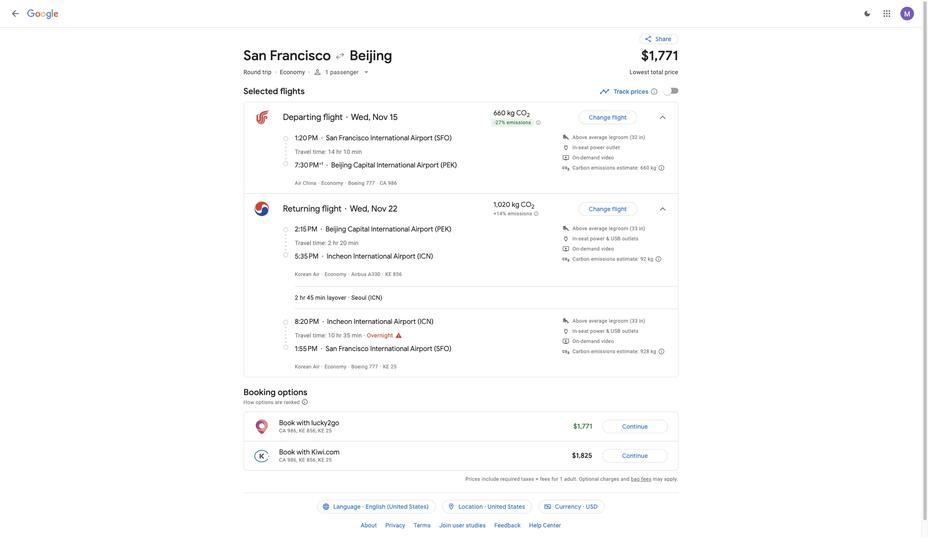 Task type: vqa. For each thing, say whether or not it's contained in the screenshot.
top the Boeing
yes



Task type: locate. For each thing, give the bounding box(es) containing it.
change flight button down carbon emissions estimate: 660 kilograms element
[[579, 199, 637, 220]]

korean down '1:55 pm' text field
[[295, 364, 312, 370]]

incheon international airport (icn)
[[327, 253, 433, 261], [327, 318, 434, 327]]

 image
[[321, 364, 323, 370], [348, 364, 350, 370]]

legroom for (sfo)
[[609, 135, 629, 141]]

demand down in-seat power outlet
[[581, 155, 600, 161]]

main content containing san francisco
[[244, 27, 678, 483]]

660 kg co 2
[[494, 109, 530, 119]]

1 with from the top
[[297, 420, 310, 428]]

2 vertical spatial estimate:
[[617, 349, 639, 355]]

& for (pek)
[[606, 236, 610, 242]]

a330
[[368, 272, 381, 278]]

francisco
[[270, 47, 331, 65], [339, 134, 369, 143], [339, 345, 369, 354]]

1 vertical spatial outlets
[[622, 329, 639, 335]]

Departure time: 8:20 PM. text field
[[295, 318, 319, 327]]

flight down carbon emissions estimate: 660 kilograms element
[[612, 206, 627, 213]]

san francisco
[[244, 47, 331, 65]]

emissions
[[507, 120, 531, 126], [591, 165, 616, 171], [508, 211, 532, 217], [591, 257, 616, 263], [591, 349, 616, 355]]

korean air down '1:55 pm' text field
[[295, 364, 320, 370]]

1 856, from the top
[[307, 429, 317, 434]]

1 right for
[[560, 477, 563, 483]]

on-demand video up carbon emissions estimate: 928 kg
[[573, 339, 614, 345]]

2 above from the top
[[573, 226, 587, 232]]

0 vertical spatial co
[[516, 109, 527, 118]]

1 horizontal spatial fees
[[641, 477, 652, 483]]

ke down lucky2go
[[318, 429, 325, 434]]

3 demand from the top
[[581, 339, 600, 345]]

1 continue from the top
[[622, 423, 648, 431]]

0 vertical spatial korean
[[295, 272, 312, 278]]

1 vertical spatial 10
[[328, 333, 335, 339]]

2 in-seat power & usb outlets from the top
[[573, 329, 639, 335]]

0 vertical spatial carbon
[[573, 165, 590, 171]]

1 vertical spatial korean air
[[295, 364, 320, 370]]

wed, nov 15
[[351, 112, 398, 123]]

1825 US dollars text field
[[572, 452, 592, 461]]

go back image
[[10, 8, 20, 19]]

beijing for 7:30 pm
[[331, 161, 352, 170]]

1 vertical spatial ca
[[279, 458, 286, 464]]

power for (sfo)
[[590, 145, 605, 151]]

2 with from the top
[[297, 449, 310, 457]]

airport for 1:55 pm
[[410, 345, 432, 354]]

1 vertical spatial &
[[606, 329, 610, 335]]

0 vertical spatial in-
[[573, 145, 579, 151]]

1 demand from the top
[[581, 155, 600, 161]]

change appearance image
[[857, 3, 878, 24]]

1 vertical spatial seat
[[579, 236, 589, 242]]

flight
[[323, 112, 343, 123], [612, 114, 627, 121], [322, 204, 342, 215], [612, 206, 627, 213]]

learn more about booking options element
[[301, 398, 308, 407]]

international for 1:55 pm
[[370, 345, 409, 354]]

san for 1:20 pm
[[326, 134, 337, 143]]

air for 2:15 pm
[[313, 272, 320, 278]]

hr
[[336, 149, 342, 156], [333, 240, 338, 247], [300, 295, 305, 302], [336, 333, 342, 339]]

1 vertical spatial change
[[589, 206, 611, 213]]

above average legroom (33 in) for (icn)
[[573, 319, 645, 325]]

1 horizontal spatial 1
[[560, 477, 563, 483]]

1 vertical spatial continue
[[622, 453, 648, 460]]

book inside book with kiwi.com ca 986, ke 856, ke 25
[[279, 449, 295, 457]]

1 vertical spatial above average legroom (33 in)
[[573, 319, 645, 325]]

share button
[[639, 34, 678, 44]]

0 vertical spatial incheon
[[327, 253, 352, 261]]

san francisco international airport (sfo) for 1:20 pm
[[326, 134, 452, 143]]

estimate: for (pek)
[[617, 257, 639, 263]]

2 vertical spatial video
[[601, 339, 614, 345]]

on-demand video down in-seat power outlet
[[573, 155, 614, 161]]

0 vertical spatial ca
[[279, 429, 286, 434]]

francisco up flights
[[270, 47, 331, 65]]

2 carbon from the top
[[573, 257, 590, 263]]

kiwi.com
[[312, 449, 340, 457]]

usb for (icn)
[[611, 329, 621, 335]]

capital down travel time: 14 hr 10 min
[[353, 161, 375, 170]]

korean air for 5:35 pm
[[295, 272, 320, 278]]

san up 14
[[326, 134, 337, 143]]

flights
[[280, 86, 305, 97]]

list containing departing flight
[[244, 102, 678, 378]]

25 inside book with lucky2go ca 986, ke 856, ke 25
[[326, 429, 332, 434]]

20
[[340, 240, 347, 247]]

1 in-seat power & usb outlets from the top
[[573, 236, 639, 242]]

0 vertical spatial change
[[589, 114, 611, 121]]

1 average from the top
[[589, 135, 608, 141]]

about
[[361, 523, 377, 530]]

privacy link
[[381, 519, 410, 533]]

round trip
[[244, 69, 272, 76]]

1 vertical spatial nov
[[371, 204, 387, 215]]

1 on-demand video from the top
[[573, 155, 614, 161]]

1 on- from the top
[[573, 155, 581, 161]]

economy down travel time: 10 hr 35 min
[[325, 364, 347, 370]]

book for book with lucky2go
[[279, 420, 295, 428]]

0 vertical spatial change flight button
[[579, 107, 637, 128]]

1 vertical spatial in-
[[573, 236, 579, 242]]

3 in- from the top
[[573, 329, 579, 335]]

856, down lucky2go
[[307, 429, 317, 434]]

2 san francisco international airport (sfo) from the top
[[326, 345, 452, 354]]

english (united states)
[[366, 504, 429, 511]]

carbon emissions estimate: 660 kilograms element
[[573, 165, 657, 171]]

0 vertical spatial continue
[[622, 423, 648, 431]]

seoul (icn)
[[351, 295, 382, 302]]

san for 1:55 pm
[[326, 345, 337, 354]]

with up flight numbers ca 986, ke 856, ke 25 text field at bottom
[[297, 420, 310, 428]]

total
[[651, 69, 663, 76]]

986, for book with lucky2go
[[287, 429, 298, 434]]

2 vertical spatial francisco
[[339, 345, 369, 354]]

2 continue button from the top
[[603, 446, 668, 467]]

kg
[[507, 109, 515, 118], [651, 165, 657, 171], [512, 201, 519, 209], [648, 257, 654, 263], [651, 349, 657, 355]]

center
[[543, 523, 561, 530]]

1 legroom from the top
[[609, 135, 629, 141]]

francisco for 1:20 pm
[[339, 134, 369, 143]]

international down overnight
[[370, 345, 409, 354]]

emissions for (sfo)
[[591, 165, 616, 171]]

estimate: left 928
[[617, 349, 639, 355]]

1 vertical spatial (33
[[630, 319, 638, 325]]

986, inside book with kiwi.com ca 986, ke 856, ke 25
[[287, 458, 298, 464]]

2 video from the top
[[601, 246, 614, 252]]

0 vertical spatial average
[[589, 135, 608, 141]]

korean air down '5:35 pm'
[[295, 272, 320, 278]]

demand for (sfo)
[[581, 155, 600, 161]]

1 vertical spatial above
[[573, 226, 587, 232]]

1 (33 from the top
[[630, 226, 638, 232]]

adult.
[[564, 477, 578, 483]]

1 vertical spatial air
[[313, 272, 320, 278]]

2 change from the top
[[589, 206, 611, 213]]

0 vertical spatial options
[[278, 388, 307, 398]]

928
[[641, 349, 650, 355]]

airbus a330
[[351, 272, 381, 278]]

continue
[[622, 423, 648, 431], [622, 453, 648, 460]]

$1,771 up $1,825
[[574, 423, 592, 432]]

$1,771 for $1,771 lowest total price
[[641, 47, 678, 65]]

hr left the 35 at the bottom of page
[[336, 333, 342, 339]]

2 vertical spatial in-
[[573, 329, 579, 335]]

airport for 1:20 pm
[[411, 134, 433, 143]]

wed, nov 22
[[350, 204, 398, 215]]

usb up carbon emissions estimate: 928 kilograms element
[[611, 329, 621, 335]]

0 vertical spatial legroom
[[609, 135, 629, 141]]

are
[[275, 400, 283, 406]]

1 estimate: from the top
[[617, 165, 639, 171]]

power up the carbon emissions estimate: 92 kilograms "element"
[[590, 236, 605, 242]]

air down '1:55 pm' text field
[[313, 364, 320, 370]]

estimate: left 92
[[617, 257, 639, 263]]

0 vertical spatial demand
[[581, 155, 600, 161]]

incheon down the 20
[[327, 253, 352, 261]]

1 vertical spatial on-demand video
[[573, 246, 614, 252]]

986, down ranked
[[287, 429, 298, 434]]

0 vertical spatial wed,
[[351, 112, 371, 123]]

&
[[606, 236, 610, 242], [606, 329, 610, 335]]

0 vertical spatial capital
[[353, 161, 375, 170]]

1 continue button from the top
[[603, 417, 668, 437]]

2 time: from the top
[[313, 240, 326, 247]]

estimate:
[[617, 165, 639, 171], [617, 257, 639, 263], [617, 349, 639, 355]]

seat for (sfo)
[[579, 145, 589, 151]]

1 vertical spatial incheon international airport (icn)
[[327, 318, 434, 327]]

returning
[[283, 204, 320, 215]]

2 legroom from the top
[[609, 226, 629, 232]]

beijing capital international airport (pek) for 2:15 pm
[[326, 226, 451, 234]]

3 average from the top
[[589, 319, 608, 325]]

0 vertical spatial change flight
[[589, 114, 627, 121]]

1 horizontal spatial 660
[[641, 165, 650, 171]]

time: up arrival time: 5:35 pm. text field
[[313, 240, 326, 247]]

learn more about booking options image
[[301, 399, 308, 406]]

0 vertical spatial &
[[606, 236, 610, 242]]

1 vertical spatial in-seat power & usb outlets
[[573, 329, 639, 335]]

kg for (pek)
[[648, 257, 654, 263]]

0 vertical spatial above
[[573, 135, 587, 141]]

0 vertical spatial (pek)
[[441, 161, 457, 170]]

2 on- from the top
[[573, 246, 581, 252]]

air left china
[[295, 181, 302, 187]]

none text field inside main content
[[630, 47, 678, 83]]

856, inside book with kiwi.com ca 986, ke 856, ke 25
[[307, 458, 317, 464]]

2 in- from the top
[[573, 236, 579, 242]]

0 vertical spatial 986,
[[287, 429, 298, 434]]

1 vertical spatial san francisco international airport (sfo)
[[326, 345, 452, 354]]

2 change flight from the top
[[589, 206, 627, 213]]

2 seat from the top
[[579, 236, 589, 242]]

1 video from the top
[[601, 155, 614, 161]]

3 seat from the top
[[579, 329, 589, 335]]

in-seat power & usb outlets up the carbon emissions estimate: 92 kilograms "element"
[[573, 236, 639, 242]]

usb for (pek)
[[611, 236, 621, 242]]

video down outlet
[[601, 155, 614, 161]]

wed, for wed, nov 22
[[350, 204, 369, 215]]

(sfo) for 1:20 pm
[[434, 134, 452, 143]]

co up +14% emissions
[[521, 201, 532, 209]]

1 vertical spatial (sfo)
[[434, 345, 452, 354]]

emissions down in-seat power outlet
[[591, 165, 616, 171]]

incheon
[[327, 253, 352, 261], [327, 318, 352, 327]]

Departure time: 2:15 PM. text field
[[295, 226, 317, 234]]

-27% emissions
[[494, 120, 531, 126]]

on-
[[573, 155, 581, 161], [573, 246, 581, 252], [573, 339, 581, 345]]

ca inside book with lucky2go ca 986, ke 856, ke 25
[[279, 429, 286, 434]]

san francisco international airport (sfo) for 1:55 pm
[[326, 345, 452, 354]]

co inside 660 kg co 2
[[516, 109, 527, 118]]

2 estimate: from the top
[[617, 257, 639, 263]]

3 time: from the top
[[313, 333, 326, 339]]

3 in) from the top
[[639, 319, 645, 325]]

capital
[[353, 161, 375, 170], [348, 226, 370, 234]]

international up ca 986
[[377, 161, 416, 170]]

1 change flight button from the top
[[579, 107, 637, 128]]

1 vertical spatial legroom
[[609, 226, 629, 232]]

0 vertical spatial seat
[[579, 145, 589, 151]]

 image down the 35 at the bottom of page
[[348, 364, 350, 370]]

1771 US dollars text field
[[574, 423, 592, 432]]

book with kiwi.com ca 986, ke 856, ke 25
[[279, 449, 340, 464]]

on- down in-seat power outlet
[[573, 155, 581, 161]]

1 vertical spatial 986,
[[287, 458, 298, 464]]

1 korean air from the top
[[295, 272, 320, 278]]

2 ca from the top
[[279, 458, 286, 464]]

0 vertical spatial 25
[[326, 429, 332, 434]]

$1,771 lowest total price
[[630, 47, 678, 76]]

1771 us dollars element
[[641, 47, 678, 65]]

1 ca from the top
[[279, 429, 286, 434]]

10 right 14
[[343, 149, 350, 156]]

legroom
[[609, 135, 629, 141], [609, 226, 629, 232], [609, 319, 629, 325]]

1 change from the top
[[589, 114, 611, 121]]

with inside book with lucky2go ca 986, ke 856, ke 25
[[297, 420, 310, 428]]

 image down san francisco
[[309, 69, 310, 76]]

book with lucky2go ca 986, ke 856, ke 25
[[279, 420, 339, 434]]

1 vertical spatial estimate:
[[617, 257, 639, 263]]

0 vertical spatial on-demand video
[[573, 155, 614, 161]]

 image right trip
[[275, 69, 277, 76]]

1 vertical spatial san
[[326, 134, 337, 143]]

above for (pek)
[[573, 226, 587, 232]]

options down booking
[[256, 400, 274, 406]]

0 vertical spatial san francisco international airport (sfo)
[[326, 134, 452, 143]]

demand for (pek)
[[581, 246, 600, 252]]

777
[[366, 181, 375, 187], [369, 364, 378, 370]]

856, for lucky2go
[[307, 429, 317, 434]]

2 vertical spatial san
[[326, 345, 337, 354]]

san francisco international airport (sfo) down 15
[[326, 134, 452, 143]]

0 vertical spatial 10
[[343, 149, 350, 156]]

0 horizontal spatial options
[[256, 400, 274, 406]]

capital down wed, nov 22
[[348, 226, 370, 234]]

outlets up carbon emissions estimate: 928 kg
[[622, 329, 639, 335]]

francisco for 1:55 pm
[[339, 345, 369, 354]]

beijing capital international airport (pek) up ca 986
[[331, 161, 457, 170]]

1 & from the top
[[606, 236, 610, 242]]

ca 986
[[380, 181, 397, 187]]

2 986, from the top
[[287, 458, 298, 464]]

2 on-demand video from the top
[[573, 246, 614, 252]]

above for (sfo)
[[573, 135, 587, 141]]

nov
[[373, 112, 388, 123], [371, 204, 387, 215]]

1 (sfo) from the top
[[434, 134, 452, 143]]

wed, for wed, nov 15
[[351, 112, 371, 123]]

incheon international airport (icn) up overnight
[[327, 318, 434, 327]]

nov left 15
[[373, 112, 388, 123]]

user
[[453, 523, 465, 530]]

25
[[326, 429, 332, 434], [326, 458, 332, 464]]

above average legroom (33 in) up carbon emissions estimate: 928 kg
[[573, 319, 645, 325]]

in-seat power & usb outlets for incheon international airport (icn)
[[573, 329, 639, 335]]

book
[[279, 420, 295, 428], [279, 449, 295, 457]]

co
[[516, 109, 527, 118], [521, 201, 532, 209]]

0 vertical spatial (33
[[630, 226, 638, 232]]

in- for (sfo)
[[573, 145, 579, 151]]

carbon
[[573, 165, 590, 171], [573, 257, 590, 263], [573, 349, 590, 355]]

book up flight numbers ca 986, ke 856, ke 25 text field at bottom
[[279, 420, 295, 428]]

1 time: from the top
[[313, 149, 326, 156]]

0 vertical spatial san
[[244, 47, 267, 65]]

45
[[307, 295, 314, 302]]

2 above average legroom (33 in) from the top
[[573, 319, 645, 325]]

1 change flight from the top
[[589, 114, 627, 121]]

change for wed, nov 15
[[589, 114, 611, 121]]

time: for 5:35 pm
[[313, 240, 326, 247]]

856, down the kiwi.com
[[307, 458, 317, 464]]

3 power from the top
[[590, 329, 605, 335]]

in) up 928
[[639, 319, 645, 325]]

0 vertical spatial power
[[590, 145, 605, 151]]

wed, left 22
[[350, 204, 369, 215]]

air down arrival time: 5:35 pm. text field
[[313, 272, 320, 278]]

& up the carbon emissions estimate: 92 kilograms "element"
[[606, 236, 610, 242]]

co inside "1,020 kg co 2"
[[521, 201, 532, 209]]

2 up -27% emissions
[[527, 112, 530, 119]]

2 continue from the top
[[622, 453, 648, 460]]

legroom for (pek)
[[609, 226, 629, 232]]

ke down flight numbers ca 986, ke 856, ke 25 text field at bottom
[[299, 458, 305, 464]]

2 25 from the top
[[326, 458, 332, 464]]

time: up +1
[[313, 149, 326, 156]]

in) right (32
[[639, 135, 645, 141]]

on-demand video
[[573, 155, 614, 161], [573, 246, 614, 252], [573, 339, 614, 345]]

taxes
[[521, 477, 534, 483]]

emissions left 928
[[591, 349, 616, 355]]

Arrival time: 1:55 PM. text field
[[295, 345, 318, 354]]

25 for book with lucky2go
[[326, 429, 332, 434]]

korean down '5:35 pm'
[[295, 272, 312, 278]]

1 986, from the top
[[287, 429, 298, 434]]

san up round trip
[[244, 47, 267, 65]]

book up ca 986, ke 856, ke 25 text field
[[279, 449, 295, 457]]

international for 7:30 pm
[[377, 161, 416, 170]]

2 left 45
[[295, 295, 298, 302]]

 image up 2 hr 45 min layover
[[321, 272, 323, 278]]

1 vertical spatial beijing
[[331, 161, 352, 170]]

1 vertical spatial francisco
[[339, 134, 369, 143]]

7:30 pm
[[295, 161, 319, 170]]

1 seat from the top
[[579, 145, 589, 151]]

0 horizontal spatial 1
[[325, 69, 329, 76]]

2 vertical spatial demand
[[581, 339, 600, 345]]

travel time: 14 hr 10 min
[[295, 149, 362, 156]]

beijing up the 20
[[326, 226, 346, 234]]

2 change flight button from the top
[[579, 199, 637, 220]]

ca inside book with kiwi.com ca 986, ke 856, ke 25
[[279, 458, 286, 464]]

travel down departure time: 1:20 pm. text field in the left of the page
[[295, 149, 311, 156]]

986, inside book with lucky2go ca 986, ke 856, ke 25
[[287, 429, 298, 434]]

& for (icn)
[[606, 329, 610, 335]]

demand up the carbon emissions estimate: 92 kilograms "element"
[[581, 246, 600, 252]]

1,020 kg co 2
[[494, 201, 535, 211]]

(33 up the carbon emissions estimate: 92 kilograms "element"
[[630, 226, 638, 232]]

0 vertical spatial estimate:
[[617, 165, 639, 171]]

(icn) for 5:35 pm
[[417, 253, 433, 261]]

2 travel from the top
[[295, 240, 311, 247]]

0 vertical spatial nov
[[373, 112, 388, 123]]

2 book from the top
[[279, 449, 295, 457]]

1 korean from the top
[[295, 272, 312, 278]]

0 vertical spatial time:
[[313, 149, 326, 156]]

1 above from the top
[[573, 135, 587, 141]]

continue button
[[603, 417, 668, 437], [603, 446, 668, 467]]

beijing
[[350, 47, 392, 65], [331, 161, 352, 170], [326, 226, 346, 234]]

2 & from the top
[[606, 329, 610, 335]]

1 above average legroom (33 in) from the top
[[573, 226, 645, 232]]

1 vertical spatial continue button
[[603, 446, 668, 467]]

kg for (icn)
[[651, 349, 657, 355]]

0 vertical spatial (icn)
[[417, 253, 433, 261]]

beijing up passenger on the left top of the page
[[350, 47, 392, 65]]

korean
[[295, 272, 312, 278], [295, 364, 312, 370]]

emissions for (icn)
[[591, 349, 616, 355]]

$1,771 inside $1,771 lowest total price
[[641, 47, 678, 65]]

kg for (sfo)
[[651, 165, 657, 171]]

list inside main content
[[244, 102, 678, 378]]

1 vertical spatial time:
[[313, 240, 326, 247]]

demand
[[581, 155, 600, 161], [581, 246, 600, 252], [581, 339, 600, 345]]

in) for (pek)
[[639, 226, 645, 232]]

2 average from the top
[[589, 226, 608, 232]]

2
[[527, 112, 530, 119], [532, 204, 535, 211], [328, 240, 331, 247], [295, 295, 298, 302]]

2 vertical spatial power
[[590, 329, 605, 335]]

0 vertical spatial $1,771
[[641, 47, 678, 65]]

10
[[343, 149, 350, 156], [328, 333, 335, 339]]

1 usb from the top
[[611, 236, 621, 242]]

$1,771
[[641, 47, 678, 65], [574, 423, 592, 432]]

international for 1:20 pm
[[371, 134, 409, 143]]

international down 15
[[371, 134, 409, 143]]

ca down are
[[279, 429, 286, 434]]

beijing capital international airport (pek) down 22
[[326, 226, 451, 234]]

2 (sfo) from the top
[[434, 345, 452, 354]]

1 25 from the top
[[326, 429, 332, 434]]

1 passenger
[[325, 69, 359, 76]]

carbon emissions estimate: 660 kg
[[573, 165, 657, 171]]

learn more about tracked prices image
[[650, 88, 658, 96]]

seat for (pek)
[[579, 236, 589, 242]]

2 856, from the top
[[307, 458, 317, 464]]

25 down the kiwi.com
[[326, 458, 332, 464]]

1 in- from the top
[[573, 145, 579, 151]]

kg inside 660 kg co 2
[[507, 109, 515, 118]]

0 horizontal spatial $1,771
[[574, 423, 592, 432]]

incheon international airport (icn) up a330
[[327, 253, 433, 261]]

time: for 7:30 pm
[[313, 149, 326, 156]]

2 korean air from the top
[[295, 364, 320, 370]]

min for beijing
[[348, 240, 359, 247]]

1 travel from the top
[[295, 149, 311, 156]]

min right 14
[[352, 149, 362, 156]]

1 vertical spatial carbon
[[573, 257, 590, 263]]

2 vertical spatial in)
[[639, 319, 645, 325]]

1 book from the top
[[279, 420, 295, 428]]

0 vertical spatial francisco
[[270, 47, 331, 65]]

main content
[[244, 27, 678, 483]]

flight right departing
[[323, 112, 343, 123]]

2 in) from the top
[[639, 226, 645, 232]]

1 vertical spatial with
[[297, 449, 310, 457]]

1 vertical spatial 856,
[[307, 458, 317, 464]]

video up the carbon emissions estimate: 92 kilograms "element"
[[601, 246, 614, 252]]

1 power from the top
[[590, 145, 605, 151]]

2 korean from the top
[[295, 364, 312, 370]]

with for lucky2go
[[297, 420, 310, 428]]

2 fees from the left
[[641, 477, 652, 483]]

1 vertical spatial options
[[256, 400, 274, 406]]

time:
[[313, 149, 326, 156], [313, 240, 326, 247], [313, 333, 326, 339]]

demand up carbon emissions estimate: 928 kg
[[581, 339, 600, 345]]

with inside book with kiwi.com ca 986, ke 856, ke 25
[[297, 449, 310, 457]]

studies
[[466, 523, 486, 530]]

1 vertical spatial capital
[[348, 226, 370, 234]]

airport for 7:30 pm
[[417, 161, 439, 170]]

1 vertical spatial boeing
[[351, 364, 368, 370]]

2 power from the top
[[590, 236, 605, 242]]

0 horizontal spatial 660
[[494, 109, 506, 118]]

3 legroom from the top
[[609, 319, 629, 325]]

1 vertical spatial demand
[[581, 246, 600, 252]]

 image
[[275, 69, 277, 76], [309, 69, 310, 76], [321, 272, 323, 278], [348, 272, 350, 278], [348, 295, 350, 302], [364, 333, 365, 339]]

book inside book with lucky2go ca 986, ke 856, ke 25
[[279, 420, 295, 428]]

None text field
[[630, 47, 678, 83]]

1 vertical spatial (pek)
[[435, 226, 451, 234]]

25 inside book with kiwi.com ca 986, ke 856, ke 25
[[326, 458, 332, 464]]

average up the carbon emissions estimate: 92 kilograms "element"
[[589, 226, 608, 232]]

3 travel from the top
[[295, 333, 311, 339]]

video for (pek)
[[601, 246, 614, 252]]

2 demand from the top
[[581, 246, 600, 252]]

min
[[352, 149, 362, 156], [348, 240, 359, 247], [315, 295, 326, 302], [352, 333, 362, 339]]

emissions down 660 kg co 2
[[507, 120, 531, 126]]

2 usb from the top
[[611, 329, 621, 335]]

(33 up carbon emissions estimate: 928 kg
[[630, 319, 638, 325]]

fees right +
[[540, 477, 550, 483]]

856,
[[307, 429, 317, 434], [307, 458, 317, 464]]

15
[[390, 112, 398, 123]]

options up ranked
[[278, 388, 307, 398]]

2 (33 from the top
[[630, 319, 638, 325]]

1 vertical spatial on-
[[573, 246, 581, 252]]

2 outlets from the top
[[622, 329, 639, 335]]

(32
[[630, 135, 638, 141]]

list
[[244, 102, 678, 378]]

2 vertical spatial above
[[573, 319, 587, 325]]

video up carbon emissions estimate: 928 kilograms element
[[601, 339, 614, 345]]

0 vertical spatial korean air
[[295, 272, 320, 278]]

0 vertical spatial outlets
[[622, 236, 639, 242]]

options
[[278, 388, 307, 398], [256, 400, 274, 406]]

none text field containing $1,771
[[630, 47, 678, 83]]

optional
[[579, 477, 599, 483]]

2 vertical spatial legroom
[[609, 319, 629, 325]]

1 outlets from the top
[[622, 236, 639, 242]]

 image left airbus
[[348, 272, 350, 278]]

(33 for (icn)
[[630, 319, 638, 325]]

seat down above average legroom (32 in)
[[579, 145, 589, 151]]

power down above average legroom (32 in)
[[590, 145, 605, 151]]

co for wed, nov 15
[[516, 109, 527, 118]]

 image down travel time: 10 hr 35 min
[[321, 364, 323, 370]]

in) up 92
[[639, 226, 645, 232]]

boeing 777 left ca 986
[[348, 181, 375, 187]]

above average legroom (33 in) up the carbon emissions estimate: 92 kilograms "element"
[[573, 226, 645, 232]]

1 vertical spatial incheon
[[327, 318, 352, 327]]

1 horizontal spatial options
[[278, 388, 307, 398]]

777 left the ke 25
[[369, 364, 378, 370]]

estimate: down outlet
[[617, 165, 639, 171]]

& up carbon emissions estimate: 928 kilograms element
[[606, 329, 610, 335]]

2  image from the left
[[348, 364, 350, 370]]

min right 45
[[315, 295, 326, 302]]

nov for 15
[[373, 112, 388, 123]]

legroom up outlet
[[609, 135, 629, 141]]

2 vertical spatial air
[[313, 364, 320, 370]]

1 vertical spatial change flight
[[589, 206, 627, 213]]

kg inside "1,020 kg co 2"
[[512, 201, 519, 209]]

outlets up the carbon emissions estimate: 92 kilograms "element"
[[622, 236, 639, 242]]

1 vertical spatial boeing 777
[[351, 364, 378, 370]]

seat up carbon emissions estimate: 928 kg
[[579, 329, 589, 335]]

travel
[[295, 149, 311, 156], [295, 240, 311, 247], [295, 333, 311, 339]]

1 in) from the top
[[639, 135, 645, 141]]

+14% emissions
[[494, 211, 532, 217]]

1  image from the left
[[321, 364, 323, 370]]

change flight for wed, nov 15
[[589, 114, 627, 121]]

856, inside book with lucky2go ca 986, ke 856, ke 25
[[307, 429, 317, 434]]

1 san francisco international airport (sfo) from the top
[[326, 134, 452, 143]]

(icn)
[[417, 253, 433, 261], [368, 295, 382, 302], [418, 318, 434, 327]]

1 carbon from the top
[[573, 165, 590, 171]]

660
[[494, 109, 506, 118], [641, 165, 650, 171]]

2 vertical spatial carbon
[[573, 349, 590, 355]]

1 vertical spatial wed,
[[350, 204, 369, 215]]

san francisco international airport (sfo)
[[326, 134, 452, 143], [326, 345, 452, 354]]



Task type: describe. For each thing, give the bounding box(es) containing it.
Departure time: 1:20 PM. text field
[[295, 134, 318, 143]]

hr for san
[[336, 149, 342, 156]]

air china
[[295, 181, 317, 187]]

above average legroom (33 in) for (pek)
[[573, 226, 645, 232]]

continue for $1,825
[[622, 453, 648, 460]]

co for wed, nov 22
[[521, 201, 532, 209]]

min for san
[[352, 149, 362, 156]]

for
[[552, 477, 558, 483]]

22
[[389, 204, 398, 215]]

 image left seoul
[[348, 295, 350, 302]]

856, for kiwi.com
[[307, 458, 317, 464]]

outlets for incheon international airport (icn)
[[622, 329, 639, 335]]

seoul
[[351, 295, 367, 302]]

outlet
[[606, 145, 620, 151]]

$1,825
[[572, 452, 592, 461]]

1 vertical spatial (icn)
[[368, 295, 382, 302]]

3 carbon from the top
[[573, 349, 590, 355]]

1 fees from the left
[[540, 477, 550, 483]]

feedback
[[494, 523, 521, 530]]

-
[[494, 120, 496, 126]]

+1
[[319, 161, 323, 167]]

book for book with kiwi.com
[[279, 449, 295, 457]]

with for kiwi.com
[[297, 449, 310, 457]]

share
[[656, 35, 672, 43]]

+
[[536, 477, 539, 483]]

carbon for (sfo)
[[573, 165, 590, 171]]

1 passenger button
[[310, 62, 374, 82]]

1 vertical spatial 1
[[560, 477, 563, 483]]

time: for 1:55 pm
[[313, 333, 326, 339]]

in- for (pek)
[[573, 236, 579, 242]]

ca for book with kiwi.com
[[279, 458, 286, 464]]

emissions down "1,020 kg co 2"
[[508, 211, 532, 217]]

states
[[508, 504, 525, 511]]

join user studies
[[439, 523, 486, 530]]

flight right returning
[[322, 204, 342, 215]]

continue for $1,771
[[622, 423, 648, 431]]

Arrival time: 7:30 PM on  Thursday, November 16. text field
[[295, 161, 323, 170]]

1 vertical spatial 777
[[369, 364, 378, 370]]

average for (sfo)
[[589, 135, 608, 141]]

options for how
[[256, 400, 274, 406]]

1,020
[[494, 201, 510, 209]]

ke 856
[[385, 272, 402, 278]]

trip
[[262, 69, 272, 76]]

power for (pek)
[[590, 236, 605, 242]]

include
[[482, 477, 499, 483]]

capital for 2:15 pm
[[348, 226, 370, 234]]

and
[[621, 477, 630, 483]]

(pek) for 7:30 pm
[[441, 161, 457, 170]]

0 vertical spatial beijing
[[350, 47, 392, 65]]

25 for book with kiwi.com
[[326, 458, 332, 464]]

privacy
[[385, 523, 405, 530]]

3 estimate: from the top
[[617, 349, 639, 355]]

how options are ranked
[[244, 400, 301, 406]]

selected flights
[[244, 86, 305, 97]]

continue button for $1,771
[[603, 417, 668, 437]]

35
[[343, 333, 350, 339]]

2 hr 45 min layover
[[295, 295, 346, 302]]

join
[[439, 523, 451, 530]]

1 horizontal spatial 10
[[343, 149, 350, 156]]

video for (sfo)
[[601, 155, 614, 161]]

bag fees button
[[631, 477, 652, 483]]

beijing capital international airport (pek) for 7:30 pm
[[331, 161, 457, 170]]

language
[[333, 504, 361, 511]]

airport for 2:15 pm
[[411, 226, 433, 234]]

help center link
[[525, 519, 565, 533]]

$1,771 for $1,771
[[574, 423, 592, 432]]

prices
[[631, 88, 649, 96]]

change flight button for wed, nov 15
[[579, 107, 637, 128]]

1:55 pm
[[295, 345, 318, 354]]

prices
[[465, 477, 480, 483]]

estimate: for (sfo)
[[617, 165, 639, 171]]

660 inside 660 kg co 2
[[494, 109, 506, 118]]

3 on- from the top
[[573, 339, 581, 345]]

0 horizontal spatial 10
[[328, 333, 335, 339]]

ke up book with kiwi.com ca 986, ke 856, ke 25
[[299, 429, 305, 434]]

departing flight
[[283, 112, 343, 123]]

ke 25
[[383, 364, 397, 370]]

currency
[[555, 504, 581, 511]]

united
[[488, 504, 506, 511]]

international for 2:15 pm
[[371, 226, 410, 234]]

returning flight
[[283, 204, 342, 215]]

travel time: 2 hr 20 min
[[295, 240, 359, 247]]

 image left overnight
[[364, 333, 365, 339]]

change for wed, nov 22
[[589, 206, 611, 213]]

+14%
[[494, 211, 506, 217]]

air for 8:20 pm
[[313, 364, 320, 370]]

track prices
[[614, 88, 649, 96]]

carbon emissions estimate: 928 kilograms element
[[573, 349, 657, 355]]

how
[[244, 400, 254, 406]]

3 above from the top
[[573, 319, 587, 325]]

outlets for beijing capital international airport (pek)
[[622, 236, 639, 242]]

required
[[500, 477, 520, 483]]

international up overnight
[[354, 318, 393, 327]]

986, for book with kiwi.com
[[287, 458, 298, 464]]

track
[[614, 88, 629, 96]]

prices include required taxes + fees for 1 adult. optional charges and bag fees may apply.
[[465, 477, 678, 483]]

above average legroom (32 in)
[[573, 135, 645, 141]]

change flight button for wed, nov 22
[[579, 199, 637, 220]]

international up a330
[[353, 253, 392, 261]]

booking options
[[244, 388, 307, 398]]

passenger
[[330, 69, 359, 76]]

feedback link
[[490, 519, 525, 533]]

min for incheon
[[352, 333, 362, 339]]

economy right china
[[321, 181, 343, 187]]

may
[[653, 477, 663, 483]]

help
[[529, 523, 542, 530]]

2 inside 660 kg co 2
[[527, 112, 530, 119]]

7:30 pm +1
[[295, 161, 323, 170]]

2 left the 20
[[328, 240, 331, 247]]

lucky2go
[[312, 420, 339, 428]]

hr left 45
[[300, 295, 305, 302]]

Flight numbers CA 986, KE 856, KE 25 text field
[[279, 458, 332, 464]]

overnight
[[367, 333, 393, 339]]

korean for 5:35 pm
[[295, 272, 312, 278]]

(united
[[387, 504, 408, 511]]

usd
[[586, 504, 598, 511]]

english
[[366, 504, 386, 511]]

emissions for (pek)
[[591, 257, 616, 263]]

in-seat power & usb outlets for beijing capital international airport (pek)
[[573, 236, 639, 242]]

0 vertical spatial boeing
[[348, 181, 365, 187]]

incheon for 5:35 pm
[[327, 253, 352, 261]]

on-demand video for (pek)
[[573, 246, 614, 252]]

about link
[[356, 519, 381, 533]]

states)
[[409, 504, 429, 511]]

incheon international airport (icn) for 5:35 pm
[[327, 253, 433, 261]]

travel for 1:20 pm
[[295, 149, 311, 156]]

charges
[[600, 477, 619, 483]]

incheon for 8:20 pm
[[327, 318, 352, 327]]

8:20 pm
[[295, 318, 319, 327]]

ca for book with lucky2go
[[279, 429, 286, 434]]

0 vertical spatial air
[[295, 181, 302, 187]]

on- for (pek)
[[573, 246, 581, 252]]

1 inside popup button
[[325, 69, 329, 76]]

14
[[328, 149, 335, 156]]

flight up above average legroom (32 in)
[[612, 114, 627, 121]]

carbon for (pek)
[[573, 257, 590, 263]]

economy down san francisco
[[280, 69, 305, 76]]

terms link
[[410, 519, 435, 533]]

china
[[303, 181, 317, 187]]

continue button for $1,825
[[603, 446, 668, 467]]

3 on-demand video from the top
[[573, 339, 614, 345]]

round
[[244, 69, 261, 76]]

average for (pek)
[[589, 226, 608, 232]]

Arrival time: 5:35 PM. text field
[[295, 253, 319, 261]]

in) for (sfo)
[[639, 135, 645, 141]]

0 vertical spatial 777
[[366, 181, 375, 187]]

incheon international airport (icn) for 8:20 pm
[[327, 318, 434, 327]]

booking
[[244, 388, 276, 398]]

carbon emissions estimate: 92 kilograms element
[[573, 257, 654, 263]]

united states
[[488, 504, 525, 511]]

2 inside "1,020 kg co 2"
[[532, 204, 535, 211]]

terms
[[414, 523, 431, 530]]

departing
[[283, 112, 321, 123]]

apply.
[[664, 477, 678, 483]]

3 video from the top
[[601, 339, 614, 345]]

capital for 7:30 pm
[[353, 161, 375, 170]]

travel for 8:20 pm
[[295, 333, 311, 339]]

(33 for (pek)
[[630, 226, 638, 232]]

carbon emissions estimate: 928 kg
[[573, 349, 657, 355]]

0 vertical spatial boeing 777
[[348, 181, 375, 187]]

(sfo) for 1:55 pm
[[434, 345, 452, 354]]

economy up layover
[[325, 272, 347, 278]]

lowest
[[630, 69, 649, 76]]

Flight numbers CA 986, KE 856, KE 25 text field
[[279, 429, 332, 434]]

options for booking
[[278, 388, 307, 398]]

layover
[[327, 295, 346, 302]]

27%
[[496, 120, 505, 126]]

2:15 pm
[[295, 226, 317, 234]]

korean air for 1:55 pm
[[295, 364, 320, 370]]

ke down the kiwi.com
[[318, 458, 325, 464]]

selected
[[244, 86, 278, 97]]

hr for incheon
[[336, 333, 342, 339]]

nov for 22
[[371, 204, 387, 215]]

(pek) for 2:15 pm
[[435, 226, 451, 234]]

(icn) for 8:20 pm
[[418, 318, 434, 327]]

on-demand video for (sfo)
[[573, 155, 614, 161]]

loading results progress bar
[[0, 27, 922, 29]]

San Francisco to Beijing and back text field
[[244, 47, 620, 65]]

ranked
[[284, 400, 300, 406]]

travel for 2:15 pm
[[295, 240, 311, 247]]

join user studies link
[[435, 519, 490, 533]]

travel time: 10 hr 35 min
[[295, 333, 362, 339]]



